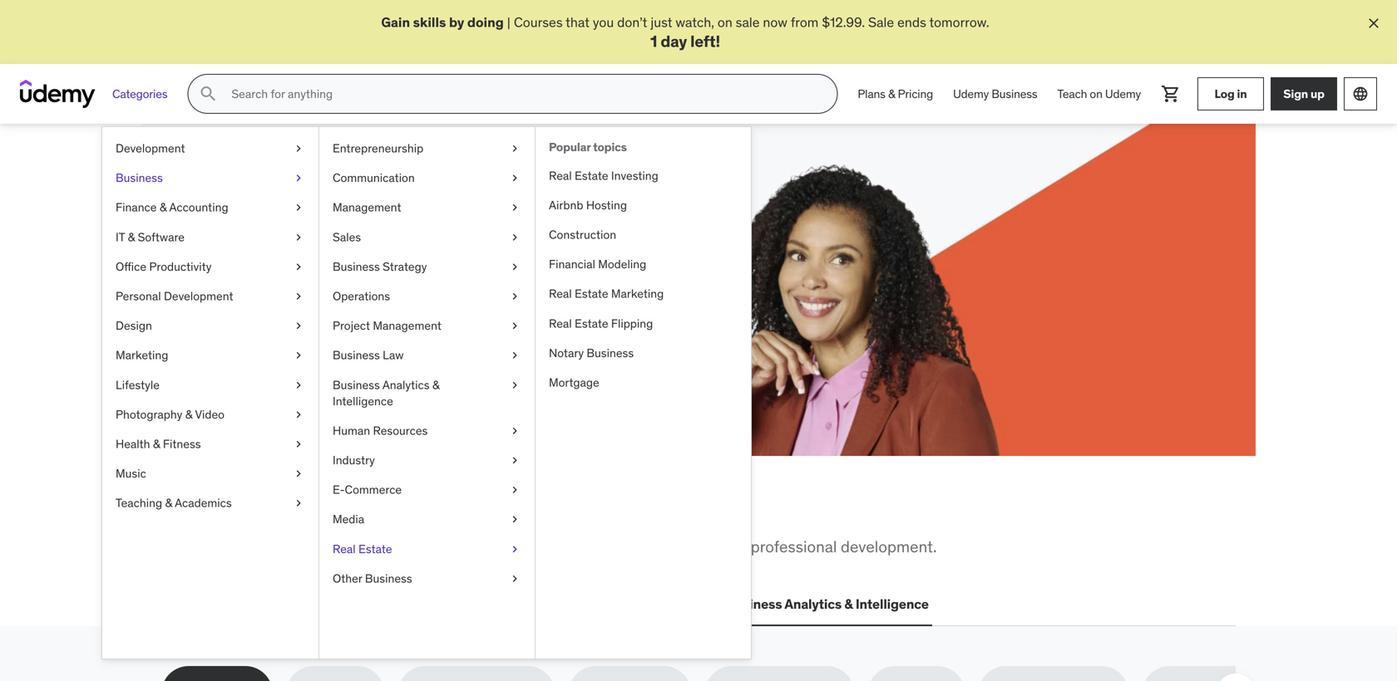 Task type: describe. For each thing, give the bounding box(es) containing it.
|
[[507, 14, 511, 31]]

project management link
[[319, 312, 535, 341]]

xsmall image for business
[[292, 170, 305, 187]]

design link
[[102, 312, 319, 341]]

0 vertical spatial management
[[333, 200, 401, 215]]

development.
[[841, 537, 937, 557]]

it & software
[[116, 230, 185, 245]]

Search for anything text field
[[228, 80, 817, 108]]

just
[[651, 14, 672, 31]]

journey,
[[449, 271, 495, 288]]

xsmall image for photography & video
[[292, 407, 305, 423]]

photography & video link
[[102, 400, 319, 430]]

& for fitness
[[153, 437, 160, 452]]

tomorrow. for save)
[[344, 289, 404, 307]]

personal development link
[[102, 282, 319, 312]]

one
[[480, 496, 527, 530]]

xsmall image for personal development
[[292, 289, 305, 305]]

fitness
[[163, 437, 201, 452]]

in inside learn, practice, succeed (and save) courses for every skill in your learning journey, starting at $12.99. sale ends tomorrow.
[[354, 271, 365, 288]]

xsmall image for real estate
[[508, 542, 521, 558]]

real estate flipping
[[549, 316, 653, 331]]

tomorrow. for |
[[929, 14, 989, 31]]

intelligence for the business analytics & intelligence button
[[856, 596, 929, 613]]

it for it certifications
[[299, 596, 310, 613]]

office
[[116, 260, 146, 274]]

data
[[506, 596, 535, 613]]

watch,
[[676, 14, 714, 31]]

up
[[1311, 86, 1325, 101]]

udemy business
[[953, 86, 1037, 101]]

flipping
[[611, 316, 653, 331]]

real estate investing
[[549, 168, 658, 183]]

estate for marketing
[[575, 287, 608, 302]]

gain skills by doing | courses that you don't just watch, on sale now from $12.99. sale ends tomorrow. 1 day left!
[[381, 14, 989, 51]]

every
[[293, 271, 325, 288]]

xsmall image for entrepreneurship
[[508, 141, 521, 157]]

certifications
[[313, 596, 397, 613]]

day
[[661, 31, 687, 51]]

need
[[381, 496, 444, 530]]

modeling
[[598, 257, 646, 272]]

analytics for business analytics & intelligence link
[[382, 378, 430, 393]]

management link
[[319, 193, 535, 223]]

xsmall image for business analytics & intelligence
[[508, 378, 521, 394]]

doing
[[467, 14, 504, 31]]

business inside the business law link
[[333, 348, 380, 363]]

real for real estate flipping
[[549, 316, 572, 331]]

the
[[205, 496, 247, 530]]

construction link
[[536, 221, 751, 250]]

1 vertical spatial management
[[373, 319, 442, 334]]

popular topics
[[549, 140, 627, 155]]

teaching & academics link
[[102, 489, 319, 519]]

xsmall image for project management
[[508, 318, 521, 335]]

it for it & software
[[116, 230, 125, 245]]

notary business link
[[536, 339, 751, 369]]

business strategy
[[333, 260, 427, 274]]

lifestyle link
[[102, 371, 319, 400]]

business inside the business analytics & intelligence
[[333, 378, 380, 393]]

media link
[[319, 506, 535, 535]]

business inside notary business link
[[587, 346, 634, 361]]

choose a language image
[[1352, 86, 1369, 102]]

practice,
[[312, 196, 426, 231]]

commerce
[[345, 483, 402, 498]]

industry
[[333, 453, 375, 468]]

software
[[138, 230, 185, 245]]

udemy image
[[20, 80, 96, 108]]

business law
[[333, 348, 404, 363]]

lifestyle
[[116, 378, 160, 393]]

1 udemy from the left
[[953, 86, 989, 101]]

xsmall image for marketing
[[292, 348, 305, 364]]

1
[[650, 31, 657, 51]]

(and
[[221, 230, 279, 264]]

ends for |
[[897, 14, 926, 31]]

succeed
[[431, 196, 534, 231]]

learning
[[397, 271, 445, 288]]

construction
[[549, 228, 616, 243]]

business analytics & intelligence for business analytics & intelligence link
[[333, 378, 440, 409]]

xsmall image for design
[[292, 318, 305, 335]]

entrepreneurship
[[333, 141, 423, 156]]

critical
[[202, 537, 249, 557]]

operations link
[[319, 282, 535, 312]]

estate for flipping
[[575, 316, 608, 331]]

courses for doing
[[514, 14, 563, 31]]

0 vertical spatial development
[[116, 141, 185, 156]]

$12.99. for |
[[822, 14, 865, 31]]

xsmall image for lifestyle
[[292, 378, 305, 394]]

1 vertical spatial development
[[164, 289, 233, 304]]

business strategy link
[[319, 252, 535, 282]]

music
[[116, 467, 146, 482]]

business analytics & intelligence for the business analytics & intelligence button
[[726, 596, 929, 613]]

topics
[[593, 140, 627, 155]]

1 horizontal spatial on
[[1090, 86, 1103, 101]]

$12.99. for save)
[[236, 289, 279, 307]]

real estate flipping link
[[536, 309, 751, 339]]

don't
[[617, 14, 647, 31]]

analytics for the business analytics & intelligence button
[[785, 596, 842, 613]]

business inside business strategy link
[[333, 260, 380, 274]]

office productivity link
[[102, 252, 319, 282]]

financial modeling
[[549, 257, 646, 272]]

log in link
[[1198, 78, 1264, 111]]

xsmall image for sales
[[508, 230, 521, 246]]

video
[[195, 408, 225, 423]]

log
[[1215, 86, 1235, 101]]

law
[[383, 348, 404, 363]]

xsmall image for business law
[[508, 348, 521, 364]]

our
[[504, 537, 527, 557]]

human resources
[[333, 424, 428, 439]]

real estate element
[[535, 127, 751, 660]]

entrepreneurship link
[[319, 134, 535, 164]]

communication link
[[319, 164, 535, 193]]

xsmall image for finance & accounting
[[292, 200, 305, 216]]

close image
[[1366, 15, 1382, 32]]

e-
[[333, 483, 345, 498]]

sale for |
[[868, 14, 894, 31]]

real estate
[[333, 542, 392, 557]]

now
[[763, 14, 788, 31]]

xsmall image for it & software
[[292, 230, 305, 246]]

supports
[[587, 537, 650, 557]]

notary business
[[549, 346, 634, 361]]

2 udemy from the left
[[1105, 86, 1141, 101]]

business analytics & intelligence button
[[722, 585, 932, 625]]

save)
[[284, 230, 350, 264]]

from
[[161, 537, 198, 557]]

financial
[[549, 257, 595, 272]]

ends for save)
[[312, 289, 341, 307]]



Task type: locate. For each thing, give the bounding box(es) containing it.
estate up other business
[[358, 542, 392, 557]]

0 horizontal spatial tomorrow.
[[344, 289, 404, 307]]

sale for save)
[[283, 289, 308, 307]]

1 vertical spatial ends
[[312, 289, 341, 307]]

xsmall image
[[292, 170, 305, 187], [508, 200, 521, 216], [292, 230, 305, 246], [508, 259, 521, 275], [508, 318, 521, 335], [292, 407, 305, 423], [508, 423, 521, 440], [292, 466, 305, 483], [508, 483, 521, 499]]

in up operations
[[354, 271, 365, 288]]

skills up workplace
[[252, 496, 323, 530]]

xsmall image for office productivity
[[292, 259, 305, 275]]

business analytics & intelligence up human resources
[[333, 378, 440, 409]]

& inside photography & video link
[[185, 408, 192, 423]]

science
[[538, 596, 587, 613]]

business law link
[[319, 341, 535, 371]]

2 vertical spatial in
[[449, 496, 475, 530]]

1 horizontal spatial analytics
[[785, 596, 842, 613]]

0 vertical spatial marketing
[[611, 287, 664, 302]]

udemy
[[953, 86, 989, 101], [1105, 86, 1141, 101]]

0 vertical spatial in
[[1237, 86, 1247, 101]]

xsmall image for music
[[292, 466, 305, 483]]

all
[[161, 496, 200, 530]]

& right health
[[153, 437, 160, 452]]

& inside the business analytics & intelligence
[[432, 378, 440, 393]]

0 vertical spatial analytics
[[382, 378, 430, 393]]

management
[[333, 200, 401, 215], [373, 319, 442, 334]]

xsmall image inside music link
[[292, 466, 305, 483]]

0 vertical spatial skills
[[413, 14, 446, 31]]

mortgage link
[[536, 369, 751, 398]]

xsmall image for operations
[[508, 289, 521, 305]]

xsmall image for e-commerce
[[508, 483, 521, 499]]

1 vertical spatial analytics
[[785, 596, 842, 613]]

xsmall image for development
[[292, 141, 305, 157]]

xsmall image inside sales link
[[508, 230, 521, 246]]

$12.99. inside gain skills by doing | courses that you don't just watch, on sale now from $12.99. sale ends tomorrow. 1 day left!
[[822, 14, 865, 31]]

0 vertical spatial $12.99.
[[822, 14, 865, 31]]

notary
[[549, 346, 584, 361]]

marketing link
[[102, 341, 319, 371]]

development down categories dropdown button
[[116, 141, 185, 156]]

0 vertical spatial sale
[[868, 14, 894, 31]]

1 vertical spatial $12.99.
[[236, 289, 279, 307]]

0 vertical spatial ends
[[897, 14, 926, 31]]

& inside health & fitness link
[[153, 437, 160, 452]]

management up the 'law'
[[373, 319, 442, 334]]

& for pricing
[[888, 86, 895, 101]]

business inside other business link
[[365, 572, 412, 587]]

operations
[[333, 289, 390, 304]]

estate
[[575, 168, 608, 183], [575, 287, 608, 302], [575, 316, 608, 331], [358, 542, 392, 557]]

business inside the business analytics & intelligence button
[[726, 596, 782, 613]]

1 horizontal spatial intelligence
[[856, 596, 929, 613]]

0 horizontal spatial business analytics & intelligence
[[333, 378, 440, 409]]

& inside the plans & pricing link
[[888, 86, 895, 101]]

plans
[[858, 86, 886, 101]]

other business
[[333, 572, 412, 587]]

that
[[566, 14, 590, 31]]

skills down media
[[329, 537, 365, 557]]

business analytics & intelligence inside business analytics & intelligence link
[[333, 378, 440, 409]]

sign up link
[[1271, 78, 1337, 111]]

business up finance at the top left
[[116, 171, 163, 186]]

& for academics
[[165, 496, 172, 511]]

0 horizontal spatial ends
[[312, 289, 341, 307]]

you inside all the skills you need in one place from critical workplace skills to technical topics, our catalog supports well-rounded professional development.
[[328, 496, 376, 530]]

0 horizontal spatial $12.99.
[[236, 289, 279, 307]]

marketing inside real estate marketing link
[[611, 287, 664, 302]]

project management
[[333, 319, 442, 334]]

1 horizontal spatial tomorrow.
[[929, 14, 989, 31]]

project
[[333, 319, 370, 334]]

it certifications button
[[295, 585, 400, 625]]

health
[[116, 437, 150, 452]]

intelligence up human
[[333, 394, 393, 409]]

0 horizontal spatial you
[[328, 496, 376, 530]]

0 horizontal spatial courses
[[221, 271, 270, 288]]

development down office productivity link
[[164, 289, 233, 304]]

0 horizontal spatial marketing
[[116, 348, 168, 363]]

xsmall image inside media link
[[508, 512, 521, 529]]

financial modeling link
[[536, 250, 751, 280]]

submit search image
[[198, 84, 218, 104]]

real for real estate
[[333, 542, 356, 557]]

skills inside gain skills by doing | courses that you don't just watch, on sale now from $12.99. sale ends tomorrow. 1 day left!
[[413, 14, 446, 31]]

sign
[[1283, 86, 1308, 101]]

real down the financial
[[549, 287, 572, 302]]

business inside udemy business link
[[992, 86, 1037, 101]]

on left 'sale'
[[718, 14, 733, 31]]

estate inside real estate marketing link
[[575, 287, 608, 302]]

xsmall image inside human resources link
[[508, 423, 521, 440]]

business down business law
[[333, 378, 380, 393]]

development link
[[102, 134, 319, 164]]

sale inside gain skills by doing | courses that you don't just watch, on sale now from $12.99. sale ends tomorrow. 1 day left!
[[868, 14, 894, 31]]

left!
[[690, 31, 720, 51]]

sale up the plans
[[868, 14, 894, 31]]

teach on udemy link
[[1047, 74, 1151, 114]]

business inside business "link"
[[116, 171, 163, 186]]

business analytics & intelligence
[[333, 378, 440, 409], [726, 596, 929, 613]]

in up topics,
[[449, 496, 475, 530]]

data science
[[506, 596, 587, 613]]

tomorrow. inside learn, practice, succeed (and save) courses for every skill in your learning journey, starting at $12.99. sale ends tomorrow.
[[344, 289, 404, 307]]

2 horizontal spatial in
[[1237, 86, 1247, 101]]

sales link
[[319, 223, 535, 252]]

&
[[888, 86, 895, 101], [160, 200, 167, 215], [128, 230, 135, 245], [432, 378, 440, 393], [185, 408, 192, 423], [153, 437, 160, 452], [165, 496, 172, 511], [844, 596, 853, 613]]

in right log
[[1237, 86, 1247, 101]]

business analytics & intelligence inside button
[[726, 596, 929, 613]]

business down the to
[[365, 572, 412, 587]]

0 horizontal spatial sale
[[283, 289, 308, 307]]

1 vertical spatial in
[[354, 271, 365, 288]]

& inside teaching & academics link
[[165, 496, 172, 511]]

xsmall image inside operations "link"
[[508, 289, 521, 305]]

xsmall image inside other business link
[[508, 571, 521, 588]]

intelligence inside the business analytics & intelligence
[[333, 394, 393, 409]]

1 horizontal spatial sale
[[868, 14, 894, 31]]

intelligence for business analytics & intelligence link
[[333, 394, 393, 409]]

xsmall image inside lifestyle "link"
[[292, 378, 305, 394]]

real estate marketing link
[[536, 280, 751, 309]]

1 horizontal spatial you
[[593, 14, 614, 31]]

sale
[[736, 14, 760, 31]]

xsmall image for management
[[508, 200, 521, 216]]

from
[[791, 14, 819, 31]]

xsmall image inside teaching & academics link
[[292, 496, 305, 512]]

design
[[116, 319, 152, 334]]

marketing inside marketing link
[[116, 348, 168, 363]]

& down the business law link
[[432, 378, 440, 393]]

$12.99. inside learn, practice, succeed (and save) courses for every skill in your learning journey, starting at $12.99. sale ends tomorrow.
[[236, 289, 279, 307]]

& down the development.
[[844, 596, 853, 613]]

0 vertical spatial business analytics & intelligence
[[333, 378, 440, 409]]

courses for (and
[[221, 271, 270, 288]]

topics,
[[454, 537, 501, 557]]

$12.99.
[[822, 14, 865, 31], [236, 289, 279, 307]]

1 vertical spatial tomorrow.
[[344, 289, 404, 307]]

analytics
[[382, 378, 430, 393], [785, 596, 842, 613]]

marketing up the lifestyle
[[116, 348, 168, 363]]

& up office
[[128, 230, 135, 245]]

1 vertical spatial sale
[[283, 289, 308, 307]]

on
[[718, 14, 733, 31], [1090, 86, 1103, 101]]

courses inside learn, practice, succeed (and save) courses for every skill in your learning journey, starting at $12.99. sale ends tomorrow.
[[221, 271, 270, 288]]

well-
[[654, 537, 688, 557]]

sale
[[868, 14, 894, 31], [283, 289, 308, 307]]

human
[[333, 424, 370, 439]]

intelligence inside the business analytics & intelligence button
[[856, 596, 929, 613]]

ends inside gain skills by doing | courses that you don't just watch, on sale now from $12.99. sale ends tomorrow. 1 day left!
[[897, 14, 926, 31]]

& inside finance & accounting link
[[160, 200, 167, 215]]

1 vertical spatial business analytics & intelligence
[[726, 596, 929, 613]]

pricing
[[898, 86, 933, 101]]

finance & accounting
[[116, 200, 228, 215]]

xsmall image for business strategy
[[508, 259, 521, 275]]

xsmall image inside development link
[[292, 141, 305, 157]]

xsmall image inside entrepreneurship link
[[508, 141, 521, 157]]

& for accounting
[[160, 200, 167, 215]]

it inside button
[[299, 596, 310, 613]]

& for video
[[185, 408, 192, 423]]

0 horizontal spatial skills
[[252, 496, 323, 530]]

xsmall image for human resources
[[508, 423, 521, 440]]

business up operations
[[333, 260, 380, 274]]

airbnb hosting
[[549, 198, 627, 213]]

& inside it & software 'link'
[[128, 230, 135, 245]]

teaching & academics
[[116, 496, 232, 511]]

health & fitness
[[116, 437, 201, 452]]

industry link
[[319, 446, 535, 476]]

analytics down professional
[[785, 596, 842, 613]]

management down communication
[[333, 200, 401, 215]]

analytics inside button
[[785, 596, 842, 613]]

hosting
[[586, 198, 627, 213]]

ends inside learn, practice, succeed (and save) courses for every skill in your learning journey, starting at $12.99. sale ends tomorrow.
[[312, 289, 341, 307]]

business down "real estate flipping"
[[587, 346, 634, 361]]

1 vertical spatial intelligence
[[856, 596, 929, 613]]

0 vertical spatial intelligence
[[333, 394, 393, 409]]

photography
[[116, 408, 182, 423]]

0 horizontal spatial in
[[354, 271, 365, 288]]

xsmall image inside e-commerce link
[[508, 483, 521, 499]]

you right that
[[593, 14, 614, 31]]

real for real estate marketing
[[549, 287, 572, 302]]

xsmall image inside marketing link
[[292, 348, 305, 364]]

1 horizontal spatial marketing
[[611, 287, 664, 302]]

0 horizontal spatial it
[[116, 230, 125, 245]]

1 horizontal spatial $12.99.
[[822, 14, 865, 31]]

estate inside real estate flipping link
[[575, 316, 608, 331]]

real for real estate investing
[[549, 168, 572, 183]]

it up office
[[116, 230, 125, 245]]

business down rounded
[[726, 596, 782, 613]]

1 vertical spatial courses
[[221, 271, 270, 288]]

estate down popular topics
[[575, 168, 608, 183]]

skills left by
[[413, 14, 446, 31]]

& for software
[[128, 230, 135, 245]]

all the skills you need in one place from critical workplace skills to technical topics, our catalog supports well-rounded professional development.
[[161, 496, 937, 557]]

in inside all the skills you need in one place from critical workplace skills to technical topics, our catalog supports well-rounded professional development.
[[449, 496, 475, 530]]

gain
[[381, 14, 410, 31]]

business left teach at the right top
[[992, 86, 1037, 101]]

you inside gain skills by doing | courses that you don't just watch, on sale now from $12.99. sale ends tomorrow. 1 day left!
[[593, 14, 614, 31]]

0 horizontal spatial analytics
[[382, 378, 430, 393]]

1 horizontal spatial courses
[[514, 14, 563, 31]]

real up the other
[[333, 542, 356, 557]]

your
[[368, 271, 394, 288]]

1 horizontal spatial it
[[299, 596, 310, 613]]

$12.99. right from
[[822, 14, 865, 31]]

2 vertical spatial skills
[[329, 537, 365, 557]]

sale inside learn, practice, succeed (and save) courses for every skill in your learning journey, starting at $12.99. sale ends tomorrow.
[[283, 289, 308, 307]]

& right the plans
[[888, 86, 895, 101]]

accounting
[[169, 200, 228, 215]]

xsmall image inside "project management" link
[[508, 318, 521, 335]]

xsmall image for teaching & academics
[[292, 496, 305, 512]]

xsmall image for communication
[[508, 170, 521, 187]]

xsmall image inside business strategy link
[[508, 259, 521, 275]]

& right "teaching"
[[165, 496, 172, 511]]

finance & accounting link
[[102, 193, 319, 223]]

0 horizontal spatial intelligence
[[333, 394, 393, 409]]

sale down every
[[283, 289, 308, 307]]

1 horizontal spatial in
[[449, 496, 475, 530]]

xsmall image inside real estate link
[[508, 542, 521, 558]]

1 vertical spatial marketing
[[116, 348, 168, 363]]

shopping cart with 0 items image
[[1161, 84, 1181, 104]]

xsmall image inside business "link"
[[292, 170, 305, 187]]

courses right the |
[[514, 14, 563, 31]]

udemy right the pricing
[[953, 86, 989, 101]]

xsmall image for health & fitness
[[292, 437, 305, 453]]

you up real estate
[[328, 496, 376, 530]]

xsmall image inside the business law link
[[508, 348, 521, 364]]

photography & video
[[116, 408, 225, 423]]

finance
[[116, 200, 157, 215]]

categories button
[[102, 74, 177, 114]]

ends
[[897, 14, 926, 31], [312, 289, 341, 307]]

xsmall image for industry
[[508, 453, 521, 469]]

xsmall image inside communication link
[[508, 170, 521, 187]]

business down project
[[333, 348, 380, 363]]

$12.99. down for
[[236, 289, 279, 307]]

courses inside gain skills by doing | courses that you don't just watch, on sale now from $12.99. sale ends tomorrow. 1 day left!
[[514, 14, 563, 31]]

it inside 'link'
[[116, 230, 125, 245]]

learn, practice, succeed (and save) courses for every skill in your learning journey, starting at $12.99. sale ends tomorrow.
[[221, 196, 544, 307]]

intelligence down the development.
[[856, 596, 929, 613]]

sign up
[[1283, 86, 1325, 101]]

estate inside real estate investing link
[[575, 168, 608, 183]]

xsmall image inside industry link
[[508, 453, 521, 469]]

xsmall image inside photography & video link
[[292, 407, 305, 423]]

ends down skill at the top left of page
[[312, 289, 341, 307]]

2 horizontal spatial skills
[[413, 14, 446, 31]]

on right teach at the right top
[[1090, 86, 1103, 101]]

real estate marketing
[[549, 287, 664, 302]]

1 vertical spatial on
[[1090, 86, 1103, 101]]

1 vertical spatial it
[[299, 596, 310, 613]]

skills
[[413, 14, 446, 31], [252, 496, 323, 530], [329, 537, 365, 557]]

xsmall image
[[292, 141, 305, 157], [508, 141, 521, 157], [508, 170, 521, 187], [292, 200, 305, 216], [508, 230, 521, 246], [292, 259, 305, 275], [292, 289, 305, 305], [508, 289, 521, 305], [292, 318, 305, 335], [292, 348, 305, 364], [508, 348, 521, 364], [292, 378, 305, 394], [508, 378, 521, 394], [292, 437, 305, 453], [508, 453, 521, 469], [292, 496, 305, 512], [508, 512, 521, 529], [508, 542, 521, 558], [508, 571, 521, 588]]

airbnb hosting link
[[536, 191, 751, 221]]

communication
[[333, 171, 415, 186]]

xsmall image inside design link
[[292, 318, 305, 335]]

teach on udemy
[[1057, 86, 1141, 101]]

0 vertical spatial tomorrow.
[[929, 14, 989, 31]]

0 horizontal spatial on
[[718, 14, 733, 31]]

xsmall image for other business
[[508, 571, 521, 588]]

0 horizontal spatial udemy
[[953, 86, 989, 101]]

real estate investing link
[[536, 161, 751, 191]]

xsmall image inside health & fitness link
[[292, 437, 305, 453]]

analytics down the 'law'
[[382, 378, 430, 393]]

tomorrow. inside gain skills by doing | courses that you don't just watch, on sale now from $12.99. sale ends tomorrow. 1 day left!
[[929, 14, 989, 31]]

plans & pricing
[[858, 86, 933, 101]]

1 horizontal spatial business analytics & intelligence
[[726, 596, 929, 613]]

courses up at
[[221, 271, 270, 288]]

xsmall image inside personal development link
[[292, 289, 305, 305]]

tomorrow. down your
[[344, 289, 404, 307]]

learn,
[[221, 196, 308, 231]]

ends up the pricing
[[897, 14, 926, 31]]

0 vertical spatial courses
[[514, 14, 563, 31]]

& right finance at the top left
[[160, 200, 167, 215]]

categories
[[112, 86, 167, 101]]

plans & pricing link
[[848, 74, 943, 114]]

1 vertical spatial skills
[[252, 496, 323, 530]]

1 vertical spatial you
[[328, 496, 376, 530]]

0 vertical spatial you
[[593, 14, 614, 31]]

xsmall image inside office productivity link
[[292, 259, 305, 275]]

by
[[449, 14, 464, 31]]

popular
[[549, 140, 591, 155]]

& inside the business analytics & intelligence button
[[844, 596, 853, 613]]

music link
[[102, 460, 319, 489]]

1 horizontal spatial ends
[[897, 14, 926, 31]]

on inside gain skills by doing | courses that you don't just watch, on sale now from $12.99. sale ends tomorrow. 1 day left!
[[718, 14, 733, 31]]

real down popular
[[549, 168, 572, 183]]

real
[[549, 168, 572, 183], [549, 287, 572, 302], [549, 316, 572, 331], [333, 542, 356, 557]]

xsmall image inside the management link
[[508, 200, 521, 216]]

estate down financial modeling
[[575, 287, 608, 302]]

xsmall image inside finance & accounting link
[[292, 200, 305, 216]]

0 vertical spatial on
[[718, 14, 733, 31]]

tomorrow. up udemy business
[[929, 14, 989, 31]]

1 horizontal spatial udemy
[[1105, 86, 1141, 101]]

estate up notary business
[[575, 316, 608, 331]]

real up "notary" on the left bottom
[[549, 316, 572, 331]]

business analytics & intelligence down professional
[[726, 596, 929, 613]]

for
[[273, 271, 290, 288]]

1 horizontal spatial skills
[[329, 537, 365, 557]]

udemy left shopping cart with 0 items image
[[1105, 86, 1141, 101]]

other business link
[[319, 565, 535, 594]]

marketing down financial modeling link
[[611, 287, 664, 302]]

business
[[992, 86, 1037, 101], [116, 171, 163, 186], [333, 260, 380, 274], [587, 346, 634, 361], [333, 348, 380, 363], [333, 378, 380, 393], [365, 572, 412, 587], [726, 596, 782, 613]]

e-commerce
[[333, 483, 402, 498]]

it left certifications on the left bottom of the page
[[299, 596, 310, 613]]

& left video
[[185, 408, 192, 423]]

estate inside real estate link
[[358, 542, 392, 557]]

0 vertical spatial it
[[116, 230, 125, 245]]

xsmall image inside business analytics & intelligence link
[[508, 378, 521, 394]]

xsmall image for media
[[508, 512, 521, 529]]

xsmall image inside it & software 'link'
[[292, 230, 305, 246]]

estate for investing
[[575, 168, 608, 183]]

rounded
[[688, 537, 747, 557]]



Task type: vqa. For each thing, say whether or not it's contained in the screenshot.
tomorrow. corresponding to save)
yes



